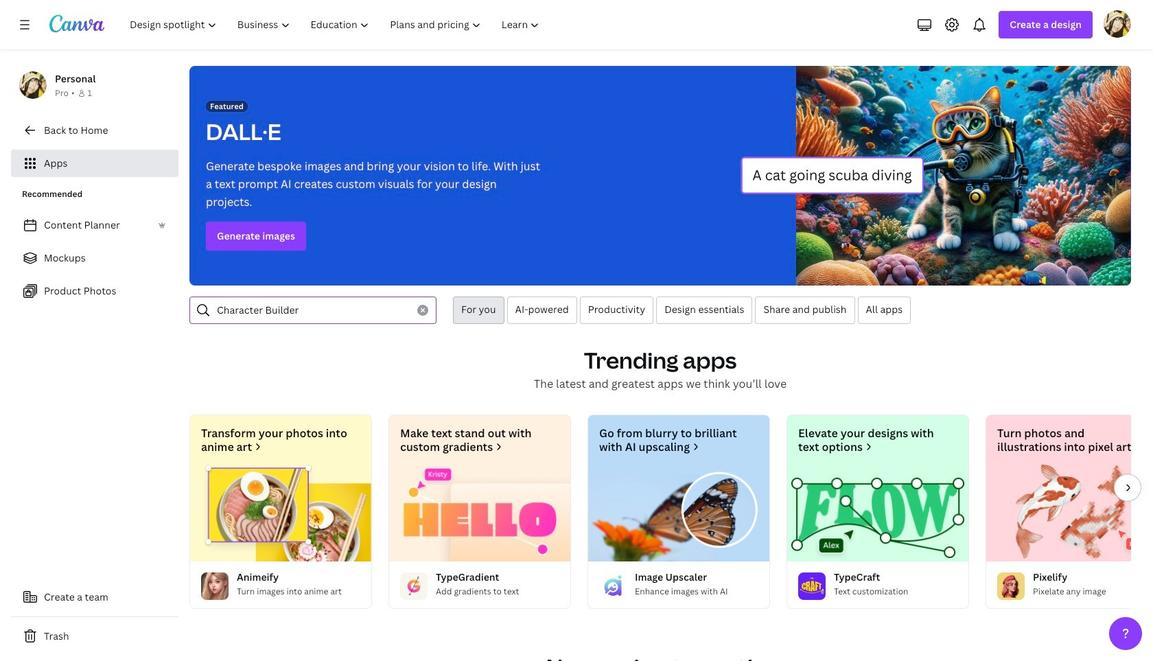 Task type: locate. For each thing, give the bounding box(es) containing it.
stephanie aranda image
[[1104, 10, 1132, 38]]

animeify image
[[201, 573, 229, 600]]

list
[[11, 212, 179, 305]]

an image with a cursor next to a text box containing the prompt "a cat going scuba diving" to generate an image. the generated image of a cat doing scuba diving is behind the text box. image
[[741, 66, 1132, 286]]

0 vertical spatial pixelify image
[[987, 465, 1154, 562]]

1 vertical spatial image upscaler image
[[600, 573, 627, 600]]

image upscaler image
[[589, 465, 770, 562], [600, 573, 627, 600]]

pixelify image
[[987, 465, 1154, 562], [998, 573, 1025, 600]]

1 vertical spatial pixelify image
[[998, 573, 1025, 600]]

animeify image
[[190, 465, 372, 562]]



Task type: describe. For each thing, give the bounding box(es) containing it.
top level navigation element
[[121, 11, 552, 38]]

Input field to search for apps search field
[[217, 297, 409, 323]]

typecraft image
[[788, 465, 969, 562]]

typegradient image
[[389, 465, 571, 562]]

typegradient image
[[400, 573, 428, 600]]

0 vertical spatial image upscaler image
[[589, 465, 770, 562]]

typecraft image
[[799, 573, 826, 600]]



Task type: vqa. For each thing, say whether or not it's contained in the screenshot.
list
yes



